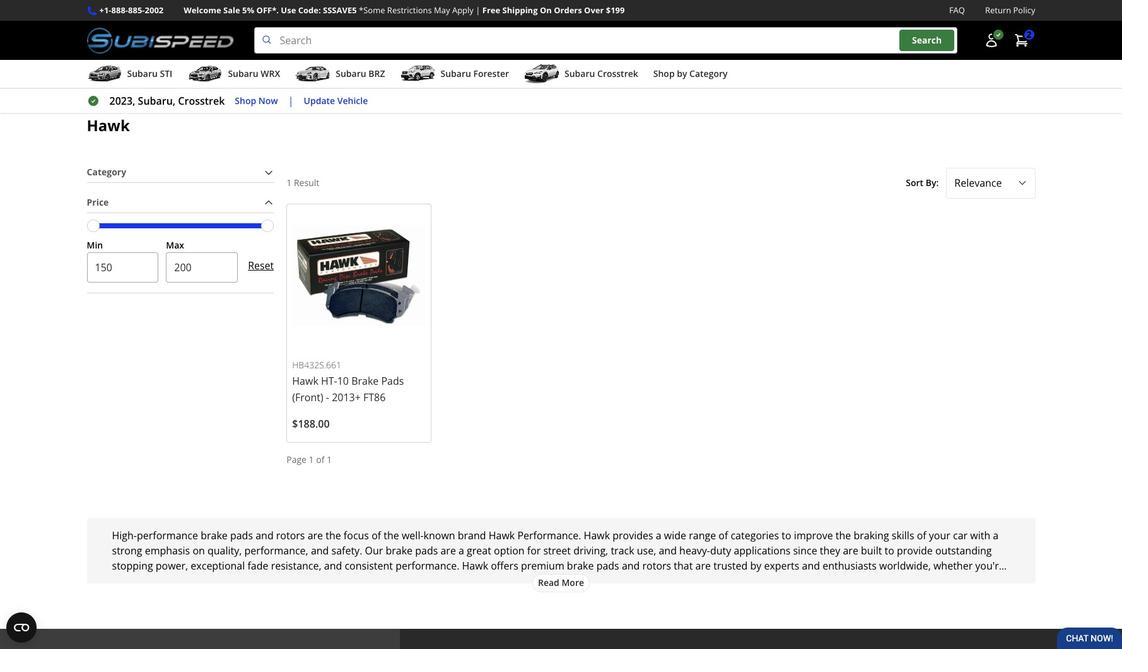 Task type: vqa. For each thing, say whether or not it's contained in the screenshot.
the bottommost "Crosstrek"
yes



Task type: locate. For each thing, give the bounding box(es) containing it.
1 vertical spatial braking
[[319, 574, 355, 588]]

and up "performance,"
[[256, 529, 274, 542]]

0 horizontal spatial pads
[[230, 529, 253, 542]]

to
[[782, 529, 792, 542], [885, 544, 895, 558], [266, 574, 275, 588], [789, 574, 798, 588]]

braking up built
[[854, 529, 889, 542]]

premium
[[521, 559, 564, 573]]

pads up reliable
[[597, 559, 619, 573]]

use,
[[637, 544, 656, 558]]

performance.
[[518, 529, 581, 542]]

for left every at the bottom
[[149, 589, 163, 603]]

shop for shop now
[[235, 94, 256, 106]]

min
[[87, 239, 103, 251]]

by
[[677, 68, 687, 80], [750, 559, 762, 573]]

provide up "worldwide,"
[[897, 544, 933, 558]]

braking down the safety.
[[319, 574, 355, 588]]

1 horizontal spatial provide
[[897, 544, 933, 558]]

exceptional
[[191, 559, 245, 573]]

on right count
[[745, 574, 757, 588]]

brake up the quality,
[[201, 529, 228, 542]]

1 horizontal spatial braking
[[319, 574, 355, 588]]

subaru left brz
[[336, 68, 366, 80]]

the down 'enthusiasts'
[[839, 574, 855, 588]]

0 vertical spatial by
[[677, 68, 687, 80]]

1 vertical spatial |
[[288, 94, 294, 108]]

a left great
[[459, 544, 464, 558]]

2 vertical spatial brake
[[567, 559, 594, 573]]

0 horizontal spatial shop
[[235, 94, 256, 106]]

offers
[[491, 559, 518, 573]]

high-performance brake pads and rotors are the focus of the well-known brand hawk performance. hawk provides a wide range of categories to improve the braking skills of your car with a strong emphasis on quality, performance, and safety. our brake pads are a great option for street driving, track use, and heavy-duty applications since they are built to provide outstanding stopping power, exceptional fade resistance, and consistent performance. hawk offers premium brake pads and rotors that are trusted by experts and enthusiasts worldwide, whether you're a performance enthusiast trying to improve braking performance or a professional driver searching for reliable stopping power. count on hawk to provide the assurance and effectiveness you require for every braking scenario.
[[112, 529, 1010, 603]]

use
[[281, 4, 296, 16]]

1 horizontal spatial for
[[527, 544, 541, 558]]

street
[[544, 544, 571, 558]]

0 vertical spatial provide
[[897, 544, 933, 558]]

0 horizontal spatial 1
[[287, 177, 292, 189]]

5%
[[242, 4, 254, 16]]

subaru left wrx on the left top
[[228, 68, 259, 80]]

rotors down use,
[[643, 559, 671, 573]]

Select... button
[[947, 168, 1036, 198]]

subaru,
[[138, 94, 176, 108]]

stopping down use,
[[635, 574, 676, 588]]

subaru wrx button
[[188, 63, 280, 88]]

5 subaru from the left
[[565, 68, 595, 80]]

0 vertical spatial improve
[[794, 529, 833, 542]]

0 vertical spatial braking
[[854, 529, 889, 542]]

crosstrek down a subaru wrx thumbnail image
[[178, 94, 225, 108]]

0 horizontal spatial rotors
[[276, 529, 305, 542]]

assurance
[[857, 574, 905, 588]]

1 horizontal spatial crosstrek
[[597, 68, 638, 80]]

0 horizontal spatial provide
[[801, 574, 837, 588]]

a subaru wrx thumbnail image image
[[188, 64, 223, 83]]

button image
[[984, 33, 999, 48]]

subaru forester button
[[400, 63, 509, 88]]

2023, subaru, crosstrek
[[109, 94, 225, 108]]

885-
[[128, 4, 145, 16]]

subaru for subaru crosstrek
[[565, 68, 595, 80]]

stopping down strong
[[112, 559, 153, 573]]

update vehicle
[[304, 94, 368, 106]]

of
[[316, 454, 325, 466], [372, 529, 381, 542], [719, 529, 728, 542], [917, 529, 927, 542]]

4 subaru from the left
[[441, 68, 471, 80]]

1 horizontal spatial pads
[[415, 544, 438, 558]]

crosstrek
[[597, 68, 638, 80], [178, 94, 225, 108]]

$188.00
[[292, 417, 330, 431]]

a right with on the bottom right of the page
[[993, 529, 999, 542]]

select... image
[[1017, 178, 1027, 188]]

off*.
[[257, 4, 279, 16]]

shop inside "dropdown button"
[[653, 68, 675, 80]]

require
[[112, 589, 146, 603]]

maximum slider
[[261, 219, 274, 232]]

1 horizontal spatial shop
[[653, 68, 675, 80]]

policy
[[1014, 4, 1036, 16]]

0 vertical spatial |
[[476, 4, 480, 16]]

1 vertical spatial stopping
[[635, 574, 676, 588]]

shop now
[[235, 94, 278, 106]]

scenario.
[[232, 589, 274, 603]]

performance,
[[245, 544, 308, 558]]

category button
[[87, 163, 274, 182]]

0 vertical spatial on
[[193, 544, 205, 558]]

a
[[656, 529, 662, 542], [993, 529, 999, 542], [459, 544, 464, 558], [112, 574, 118, 588], [434, 574, 440, 588]]

1 vertical spatial crosstrek
[[178, 94, 225, 108]]

by left category
[[677, 68, 687, 80]]

1 vertical spatial brake
[[386, 544, 413, 558]]

sale
[[223, 4, 240, 16]]

1 subaru from the left
[[127, 68, 158, 80]]

0 horizontal spatial brake
[[201, 529, 228, 542]]

3 subaru from the left
[[336, 68, 366, 80]]

on up the exceptional
[[193, 544, 205, 558]]

well-
[[402, 529, 424, 542]]

performance down power, in the bottom left of the page
[[120, 574, 181, 588]]

0 vertical spatial pads
[[230, 529, 253, 542]]

pads up the quality,
[[230, 529, 253, 542]]

hawk inside hb432s.661 hawk ht-10 brake pads (front) - 2013+ ft86
[[292, 374, 318, 388]]

1 horizontal spatial by
[[750, 559, 762, 573]]

are
[[308, 529, 323, 542], [441, 544, 456, 558], [843, 544, 859, 558], [696, 559, 711, 573]]

pads up performance. at left bottom
[[415, 544, 438, 558]]

0 horizontal spatial braking
[[194, 589, 229, 603]]

by inside the 'high-performance brake pads and rotors are the focus of the well-known brand hawk performance. hawk provides a wide range of categories to improve the braking skills of your car with a strong emphasis on quality, performance, and safety. our brake pads are a great option for street driving, track use, and heavy-duty applications since they are built to provide outstanding stopping power, exceptional fade resistance, and consistent performance. hawk offers premium brake pads and rotors that are trusted by experts and enthusiasts worldwide, whether you're a performance enthusiast trying to improve braking performance or a professional driver searching for reliable stopping power. count on hawk to provide the assurance and effectiveness you require for every braking scenario.'
[[750, 559, 762, 573]]

applications
[[734, 544, 791, 558]]

sssave5
[[323, 4, 357, 16]]

emphasis
[[145, 544, 190, 558]]

pads
[[230, 529, 253, 542], [415, 544, 438, 558], [597, 559, 619, 573]]

safety.
[[332, 544, 362, 558]]

sort by:
[[906, 177, 939, 189]]

crosstrek down search input field
[[597, 68, 638, 80]]

1 vertical spatial shop
[[235, 94, 256, 106]]

they
[[820, 544, 841, 558]]

2002
[[145, 4, 164, 16]]

the up they
[[836, 529, 851, 542]]

0 vertical spatial crosstrek
[[597, 68, 638, 80]]

search button
[[900, 30, 955, 51]]

hawk down experts at the bottom
[[760, 574, 786, 588]]

| right now
[[288, 94, 294, 108]]

improve up the since
[[794, 529, 833, 542]]

0 horizontal spatial stopping
[[112, 559, 153, 573]]

improve down resistance,
[[278, 574, 317, 588]]

1 horizontal spatial on
[[745, 574, 757, 588]]

| left 'free'
[[476, 4, 480, 16]]

trying
[[236, 574, 263, 588]]

subaru left sti in the top of the page
[[127, 68, 158, 80]]

1 horizontal spatial rotors
[[643, 559, 671, 573]]

0 horizontal spatial for
[[149, 589, 163, 603]]

and left the safety.
[[311, 544, 329, 558]]

1 vertical spatial on
[[745, 574, 757, 588]]

over
[[584, 4, 604, 16]]

$199
[[606, 4, 625, 16]]

and down "worldwide,"
[[908, 574, 926, 588]]

2 horizontal spatial pads
[[597, 559, 619, 573]]

ft86
[[363, 391, 386, 404]]

subaru for subaru forester
[[441, 68, 471, 80]]

shop left now
[[235, 94, 256, 106]]

1 horizontal spatial brake
[[386, 544, 413, 558]]

1 vertical spatial pads
[[415, 544, 438, 558]]

subaru inside dropdown button
[[441, 68, 471, 80]]

0 vertical spatial shop
[[653, 68, 675, 80]]

of up our
[[372, 529, 381, 542]]

rotors up "performance,"
[[276, 529, 305, 542]]

hawk up (front) at the bottom left of the page
[[292, 374, 318, 388]]

are down known
[[441, 544, 456, 558]]

1 vertical spatial for
[[581, 574, 595, 588]]

2 vertical spatial pads
[[597, 559, 619, 573]]

read more
[[538, 577, 584, 589]]

1 vertical spatial by
[[750, 559, 762, 573]]

welcome
[[184, 4, 221, 16]]

on
[[193, 544, 205, 558], [745, 574, 757, 588]]

by down applications
[[750, 559, 762, 573]]

provide down they
[[801, 574, 837, 588]]

a subaru forester thumbnail image image
[[400, 64, 436, 83]]

0 horizontal spatial improve
[[278, 574, 317, 588]]

improve
[[794, 529, 833, 542], [278, 574, 317, 588]]

minimum slider
[[87, 219, 99, 232]]

shop left category
[[653, 68, 675, 80]]

brake down the driving,
[[567, 559, 594, 573]]

braking
[[854, 529, 889, 542], [319, 574, 355, 588], [194, 589, 229, 603]]

provide
[[897, 544, 933, 558], [801, 574, 837, 588]]

focus
[[344, 529, 369, 542]]

now
[[259, 94, 278, 106]]

braking down enthusiast
[[194, 589, 229, 603]]

subaru left forester
[[441, 68, 471, 80]]

0 horizontal spatial crosstrek
[[178, 94, 225, 108]]

1 result
[[287, 177, 319, 189]]

0 horizontal spatial on
[[193, 544, 205, 558]]

and down track
[[622, 559, 640, 573]]

hawk up the driving,
[[584, 529, 610, 542]]

hb432s.661
[[292, 359, 341, 371]]

brake down the well-
[[386, 544, 413, 558]]

2 subaru from the left
[[228, 68, 259, 80]]

0 vertical spatial stopping
[[112, 559, 153, 573]]

subispeed logo image
[[87, 27, 234, 54]]

pads
[[381, 374, 404, 388]]

0 vertical spatial brake
[[201, 529, 228, 542]]

consistent
[[345, 559, 393, 573]]

shipping
[[503, 4, 538, 16]]

category
[[87, 166, 126, 178]]

to up applications
[[782, 529, 792, 542]]

resistance,
[[271, 559, 322, 573]]

for
[[527, 544, 541, 558], [581, 574, 595, 588], [149, 589, 163, 603]]

subaru brz button
[[295, 63, 385, 88]]

faq link
[[949, 4, 965, 17]]

a subaru crosstrek thumbnail image image
[[524, 64, 560, 83]]

performance
[[137, 529, 198, 542], [120, 574, 181, 588], [357, 574, 419, 588]]

for up premium
[[527, 544, 541, 558]]

hawk down great
[[462, 559, 488, 573]]

outstanding
[[936, 544, 992, 558]]

free
[[482, 4, 500, 16]]

search input field
[[254, 27, 957, 54]]

2 vertical spatial braking
[[194, 589, 229, 603]]

+1-
[[99, 4, 111, 16]]

for left reliable
[[581, 574, 595, 588]]

0 horizontal spatial by
[[677, 68, 687, 80]]

subaru right a subaru crosstrek thumbnail image
[[565, 68, 595, 80]]

forester
[[473, 68, 509, 80]]

reset
[[248, 259, 274, 273]]

1 vertical spatial provide
[[801, 574, 837, 588]]



Task type: describe. For each thing, give the bounding box(es) containing it.
and down wide
[[659, 544, 677, 558]]

enthusiast
[[184, 574, 233, 588]]

1 vertical spatial improve
[[278, 574, 317, 588]]

are up power.
[[696, 559, 711, 573]]

hawk up option
[[489, 529, 515, 542]]

subaru for subaru brz
[[336, 68, 366, 80]]

to right built
[[885, 544, 895, 558]]

Min text field
[[87, 253, 159, 283]]

and down the since
[[802, 559, 820, 573]]

known
[[424, 529, 455, 542]]

since
[[793, 544, 817, 558]]

subaru sti button
[[87, 63, 172, 88]]

1 horizontal spatial 1
[[309, 454, 314, 466]]

apply
[[452, 4, 474, 16]]

+1-888-885-2002 link
[[99, 4, 164, 17]]

max
[[166, 239, 184, 251]]

0 horizontal spatial |
[[288, 94, 294, 108]]

searching
[[533, 574, 579, 588]]

2 horizontal spatial braking
[[854, 529, 889, 542]]

performance down the consistent
[[357, 574, 419, 588]]

2 horizontal spatial brake
[[567, 559, 594, 573]]

+1-888-885-2002
[[99, 4, 164, 16]]

faq
[[949, 4, 965, 16]]

*some
[[359, 4, 385, 16]]

subaru for subaru wrx
[[228, 68, 259, 80]]

vehicle
[[337, 94, 368, 106]]

of left your
[[917, 529, 927, 542]]

888-
[[111, 4, 128, 16]]

0 vertical spatial for
[[527, 544, 541, 558]]

are up resistance,
[[308, 529, 323, 542]]

duty
[[710, 544, 731, 558]]

with
[[971, 529, 991, 542]]

count
[[714, 574, 742, 588]]

a up require
[[112, 574, 118, 588]]

provides
[[613, 529, 653, 542]]

fade
[[248, 559, 268, 573]]

subaru for subaru sti
[[127, 68, 158, 80]]

wide
[[664, 529, 686, 542]]

hb432s.661 hawk ht-10 brake pads (front) - 2013+ ft86
[[292, 359, 404, 404]]

you
[[992, 574, 1010, 588]]

(front)
[[292, 391, 323, 404]]

ht-
[[321, 374, 337, 388]]

code:
[[298, 4, 321, 16]]

are up 'enthusiasts'
[[843, 544, 859, 558]]

subaru brz
[[336, 68, 385, 80]]

return policy
[[985, 4, 1036, 16]]

reliable
[[598, 574, 633, 588]]

effectiveness
[[929, 574, 990, 588]]

1 horizontal spatial stopping
[[635, 574, 676, 588]]

of right page
[[316, 454, 325, 466]]

skills
[[892, 529, 915, 542]]

performance.
[[396, 559, 460, 573]]

1 horizontal spatial improve
[[794, 529, 833, 542]]

power.
[[679, 574, 711, 588]]

sort
[[906, 177, 924, 189]]

restrictions
[[387, 4, 432, 16]]

shop by category button
[[653, 63, 728, 88]]

a right or
[[434, 574, 440, 588]]

the up the safety.
[[326, 529, 341, 542]]

hawk down 2023,
[[87, 115, 130, 136]]

hawk ht-10 brake pads (front) - 2013+ ft86 image
[[292, 209, 426, 343]]

of up 'duty'
[[719, 529, 728, 542]]

open widget image
[[6, 613, 37, 643]]

our
[[365, 544, 383, 558]]

and down the safety.
[[324, 559, 342, 573]]

shop by category
[[653, 68, 728, 80]]

your
[[929, 529, 951, 542]]

strong
[[112, 544, 142, 558]]

subaru wrx
[[228, 68, 280, 80]]

1 horizontal spatial |
[[476, 4, 480, 16]]

2 vertical spatial for
[[149, 589, 163, 603]]

-
[[326, 391, 329, 404]]

quality,
[[208, 544, 242, 558]]

that
[[674, 559, 693, 573]]

price button
[[87, 193, 274, 212]]

2 horizontal spatial for
[[581, 574, 595, 588]]

update
[[304, 94, 335, 106]]

price
[[87, 196, 109, 208]]

2 button
[[1008, 28, 1036, 53]]

Max text field
[[166, 253, 238, 283]]

great
[[467, 544, 491, 558]]

a subaru sti thumbnail image image
[[87, 64, 122, 83]]

a left wide
[[656, 529, 662, 542]]

0 vertical spatial rotors
[[276, 529, 305, 542]]

welcome sale 5% off*. use code: sssave5
[[184, 4, 357, 16]]

crosstrek inside dropdown button
[[597, 68, 638, 80]]

performance up emphasis on the bottom of the page
[[137, 529, 198, 542]]

on
[[540, 4, 552, 16]]

wrx
[[261, 68, 280, 80]]

return
[[985, 4, 1011, 16]]

orders
[[554, 4, 582, 16]]

2 horizontal spatial 1
[[327, 454, 332, 466]]

shop now link
[[235, 94, 278, 108]]

result
[[294, 177, 319, 189]]

shop for shop by category
[[653, 68, 675, 80]]

more
[[562, 577, 584, 589]]

brand
[[458, 529, 486, 542]]

search
[[912, 34, 942, 46]]

to down experts at the bottom
[[789, 574, 798, 588]]

option
[[494, 544, 525, 558]]

heavy-
[[680, 544, 710, 558]]

you're
[[976, 559, 1005, 573]]

whether
[[934, 559, 973, 573]]

categories
[[731, 529, 779, 542]]

a subaru brz thumbnail image image
[[295, 64, 331, 83]]

the left the well-
[[384, 529, 399, 542]]

page 1 of 1
[[287, 454, 332, 466]]

may
[[434, 4, 450, 16]]

10
[[337, 374, 349, 388]]

enthusiasts
[[823, 559, 877, 573]]

by inside "dropdown button"
[[677, 68, 687, 80]]

professional
[[442, 574, 500, 588]]

range
[[689, 529, 716, 542]]

to down fade
[[266, 574, 275, 588]]

1 vertical spatial rotors
[[643, 559, 671, 573]]



